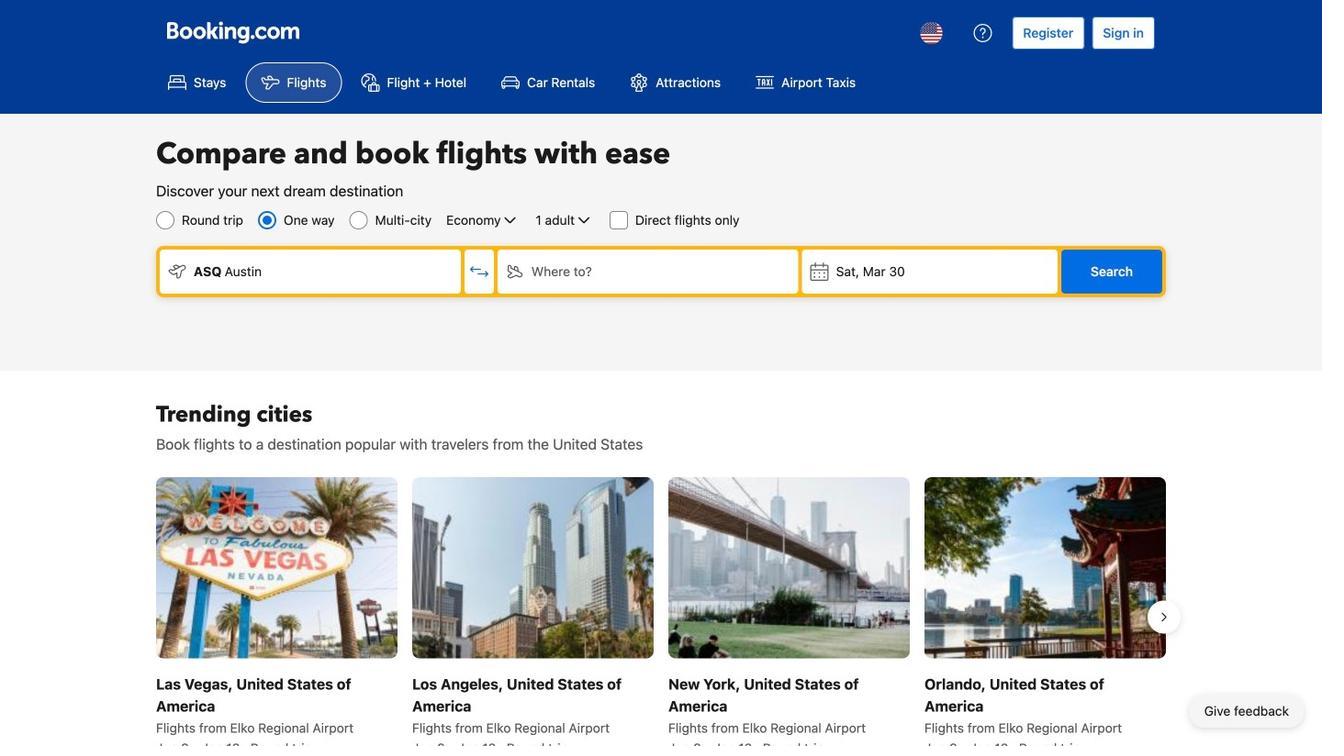 Task type: describe. For each thing, give the bounding box(es) containing it.
new york, united states of america image
[[668, 477, 910, 659]]

las vegas, united states of america image
[[156, 477, 398, 659]]



Task type: vqa. For each thing, say whether or not it's contained in the screenshot.
region
yes



Task type: locate. For each thing, give the bounding box(es) containing it.
region
[[141, 470, 1181, 747]]

los angeles, united states of america image
[[412, 477, 654, 659]]

orlando, united states of america image
[[925, 477, 1166, 659]]

booking.com logo image
[[167, 22, 299, 44], [167, 22, 299, 44]]



